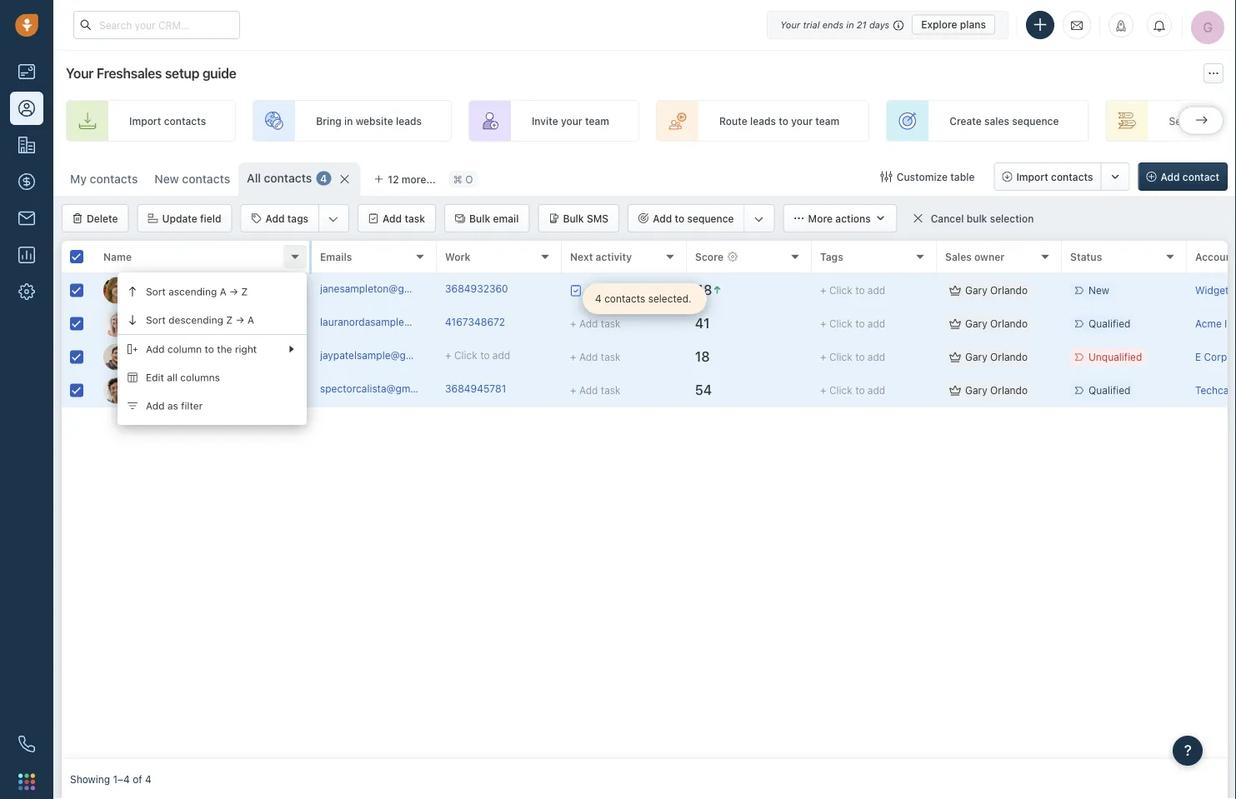 Task type: describe. For each thing, give the bounding box(es) containing it.
task for 41
[[601, 318, 621, 330]]

tags
[[287, 213, 308, 224]]

bulk for bulk sms
[[563, 213, 584, 224]]

sales
[[945, 251, 972, 262]]

press space to deselect this row. row containing 54
[[312, 374, 1236, 408]]

s image
[[103, 377, 130, 404]]

janesampleton@gmail.com
[[320, 283, 446, 295]]

2 leads from the left
[[750, 115, 776, 127]]

score
[[695, 251, 724, 262]]

3684932360 link
[[445, 282, 508, 299]]

create sales sequence link
[[886, 100, 1089, 142]]

gary for 18
[[965, 351, 987, 363]]

1 + click to add from the top
[[820, 285, 885, 296]]

jay
[[137, 350, 156, 364]]

orlando for 54
[[990, 385, 1028, 396]]

(sample) for laura norda (sample)
[[207, 317, 256, 330]]

more actions
[[808, 213, 871, 224]]

cancel bulk selection
[[931, 213, 1034, 225]]

laura norda (sample) link
[[137, 315, 256, 332]]

z inside menu item
[[241, 286, 248, 297]]

1 leads from the left
[[396, 115, 422, 127]]

orlando for 18
[[990, 351, 1028, 363]]

explore plans
[[921, 19, 986, 30]]

row group containing jane sampleton (sample)
[[62, 274, 312, 408]]

12 more... button
[[365, 168, 445, 191]]

add for add tags
[[265, 213, 285, 224]]

add to sequence
[[653, 213, 734, 224]]

edit
[[146, 372, 164, 383]]

next
[[570, 251, 593, 262]]

widgetz.
[[1195, 285, 1236, 296]]

jaypatelsample@gmail.com
[[320, 350, 448, 361]]

import for import contacts button
[[1016, 171, 1048, 183]]

e corp (s
[[1195, 351, 1236, 363]]

status
[[1070, 251, 1102, 262]]

invite your team
[[532, 115, 609, 127]]

sampleton
[[166, 283, 225, 297]]

12
[[388, 173, 399, 185]]

lauranordasample@gmail.com
[[320, 316, 462, 328]]

2 your from the left
[[791, 115, 813, 127]]

all
[[247, 171, 261, 185]]

sequence for create sales sequence
[[1012, 115, 1059, 127]]

18
[[695, 349, 710, 365]]

phone element
[[10, 728, 43, 761]]

filter
[[181, 400, 203, 412]]

3684945781
[[445, 383, 506, 395]]

accounts
[[1195, 251, 1236, 262]]

bulk
[[967, 213, 987, 225]]

j image for jane sampleton (sample)
[[103, 277, 130, 304]]

3684945781 link
[[445, 382, 506, 399]]

row group containing 48
[[312, 274, 1236, 408]]

your for your trial ends in 21 days
[[780, 19, 800, 30]]

of
[[133, 773, 142, 785]]

1 vertical spatial in
[[344, 115, 353, 127]]

21
[[857, 19, 867, 30]]

⌘ o
[[453, 173, 473, 185]]

jane sampleton (sample) link
[[137, 282, 277, 299]]

my contacts
[[70, 172, 138, 186]]

acme
[[1195, 318, 1222, 330]]

add tags
[[265, 213, 308, 224]]

⌘
[[453, 173, 462, 185]]

your trial ends in 21 days
[[780, 19, 890, 30]]

lauranordasample@gmail.com link
[[320, 315, 462, 333]]

1 gary from the top
[[965, 285, 987, 296]]

acme inc
[[1195, 318, 1236, 330]]

+ click to add for 54
[[820, 385, 885, 396]]

field
[[200, 213, 221, 224]]

gary for 41
[[965, 318, 987, 330]]

add for 54
[[868, 385, 885, 396]]

2 team from the left
[[815, 115, 839, 127]]

sms
[[587, 213, 609, 224]]

table
[[950, 171, 975, 183]]

add tags button
[[241, 205, 318, 232]]

ascending
[[168, 286, 217, 297]]

up
[[1188, 115, 1200, 127]]

+ add task for 41
[[570, 318, 621, 330]]

1 gary orlando from the top
[[965, 285, 1028, 296]]

(s
[[1230, 351, 1236, 363]]

1 container_wx8msf4aqz5i3rn1 image from the top
[[949, 285, 961, 296]]

angle down image
[[328, 211, 338, 228]]

task inside button
[[405, 213, 425, 224]]

j image for jay patel (sample)
[[103, 344, 130, 370]]

edit all columns menu item
[[118, 363, 307, 392]]

sort ascending a → z menu item
[[118, 278, 307, 306]]

email image
[[1071, 18, 1083, 32]]

jane
[[137, 283, 163, 297]]

update
[[162, 213, 197, 224]]

Search your CRM... text field
[[73, 11, 240, 39]]

descending
[[168, 314, 223, 326]]

click for 18
[[829, 351, 852, 363]]

jay patel (sample) link
[[137, 349, 238, 365]]

unqualified
[[1089, 351, 1142, 363]]

0 horizontal spatial 4
[[145, 773, 151, 785]]

import contacts group
[[994, 163, 1130, 191]]

e
[[1195, 351, 1201, 363]]

qualified for 54
[[1089, 385, 1131, 396]]

website
[[356, 115, 393, 127]]

calista
[[183, 383, 221, 397]]

all contacts link
[[247, 170, 312, 187]]

activity
[[596, 251, 632, 262]]

bulk sms button
[[538, 204, 619, 233]]

add for add to sequence
[[653, 213, 672, 224]]

tags
[[820, 251, 843, 262]]

bulk email
[[469, 213, 519, 224]]

gary orlando for 18
[[965, 351, 1028, 363]]

showing 1–4 of 4
[[70, 773, 151, 785]]

grid containing 48
[[62, 241, 1236, 759]]

add contact
[[1161, 171, 1219, 183]]

guide
[[202, 65, 236, 81]]

corp
[[1204, 351, 1227, 363]]

contacts down activity
[[604, 293, 645, 305]]

columns
[[180, 372, 220, 383]]

create sales sequence
[[950, 115, 1059, 127]]

jaypatelsample@gmail.com + click to add
[[320, 350, 510, 361]]

name column header
[[95, 241, 312, 274]]

patel
[[159, 350, 186, 364]]

laura norda (sample)
[[137, 317, 256, 330]]

add as filter
[[146, 400, 203, 412]]

spectorcalista@gmail.com
[[320, 383, 444, 395]]



Task type: vqa. For each thing, say whether or not it's contained in the screenshot.
3rd + Add task
yes



Task type: locate. For each thing, give the bounding box(es) containing it.
(sample) inside "link"
[[228, 283, 277, 297]]

jaypatelsample@gmail.com link
[[320, 348, 448, 366]]

z inside menu item
[[226, 314, 233, 326]]

contacts right my in the left top of the page
[[90, 172, 138, 186]]

0 horizontal spatial import contacts
[[129, 115, 206, 127]]

press space to deselect this row. row containing jane sampleton (sample)
[[62, 274, 312, 308]]

as
[[167, 400, 178, 412]]

gary orlando for 41
[[965, 318, 1028, 330]]

spectorcalista@gmail.com link
[[320, 382, 444, 399]]

more...
[[402, 173, 436, 185]]

2 + add task from the top
[[570, 351, 621, 363]]

in left 21
[[846, 19, 854, 30]]

1 vertical spatial sequence
[[687, 213, 734, 224]]

0 horizontal spatial z
[[226, 314, 233, 326]]

1 vertical spatial + add task
[[570, 351, 621, 363]]

add for 41
[[868, 318, 885, 330]]

new inside the press space to deselect this row. row
[[1089, 285, 1109, 296]]

1 horizontal spatial z
[[241, 286, 248, 297]]

0 vertical spatial →
[[229, 286, 238, 297]]

1 vertical spatial import contacts
[[1016, 171, 1093, 183]]

add for add task
[[383, 213, 402, 224]]

1 vertical spatial →
[[236, 314, 245, 326]]

1 + add task from the top
[[570, 318, 621, 330]]

z up the
[[226, 314, 233, 326]]

0 vertical spatial a
[[220, 286, 227, 297]]

4167348672 link
[[445, 315, 505, 333]]

1 horizontal spatial import contacts
[[1016, 171, 1093, 183]]

add for add contact
[[1161, 171, 1180, 183]]

0 vertical spatial container_wx8msf4aqz5i3rn1 image
[[949, 285, 961, 296]]

container_wx8msf4aqz5i3rn1 image
[[949, 285, 961, 296], [949, 318, 961, 330], [949, 385, 961, 396]]

add
[[868, 285, 885, 296], [868, 318, 885, 330], [492, 350, 510, 361], [868, 351, 885, 363], [868, 385, 885, 396]]

sequence
[[1012, 115, 1059, 127], [687, 213, 734, 224]]

2 row group from the left
[[312, 274, 1236, 408]]

your left sa
[[1203, 115, 1224, 127]]

1 bulk from the left
[[469, 213, 490, 224]]

1 vertical spatial qualified
[[1089, 385, 1131, 396]]

→ inside menu item
[[236, 314, 245, 326]]

add as filter menu item
[[118, 392, 307, 420]]

2 gary orlando from the top
[[965, 318, 1028, 330]]

your freshsales setup guide
[[66, 65, 236, 81]]

gary orlando
[[965, 285, 1028, 296], [965, 318, 1028, 330], [965, 351, 1028, 363], [965, 385, 1028, 396]]

3 orlando from the top
[[990, 351, 1028, 363]]

1 vertical spatial your
[[66, 65, 94, 81]]

press space to deselect this row. row containing jay patel (sample)
[[62, 341, 312, 374]]

2 j image from the top
[[103, 344, 130, 370]]

0 vertical spatial 4
[[320, 172, 327, 184]]

add tags group
[[240, 204, 349, 233]]

explore
[[921, 19, 957, 30]]

laura
[[137, 317, 168, 330]]

phone image
[[18, 736, 35, 753]]

grid
[[62, 241, 1236, 759]]

container_wx8msf4aqz5i3rn1 image for 54
[[949, 385, 961, 396]]

invite
[[532, 115, 558, 127]]

menu containing sort ascending a → z
[[118, 273, 307, 425]]

click for 41
[[829, 318, 852, 330]]

4 down next activity
[[595, 293, 602, 305]]

o
[[465, 173, 473, 185]]

import up selection at the top of the page
[[1016, 171, 1048, 183]]

4 right all contacts link at top
[[320, 172, 327, 184]]

0 horizontal spatial in
[[344, 115, 353, 127]]

j image left "jay"
[[103, 344, 130, 370]]

sequence up score
[[687, 213, 734, 224]]

0 horizontal spatial import
[[129, 115, 161, 127]]

press space to deselect this row. row containing laura norda (sample)
[[62, 308, 312, 341]]

press space to deselect this row. row containing 18
[[312, 341, 1236, 374]]

+ click to add for 41
[[820, 318, 885, 330]]

route leads to your team
[[719, 115, 839, 127]]

container_wx8msf4aqz5i3rn1 image inside customize table button
[[881, 171, 892, 183]]

contacts inside import contacts link
[[164, 115, 206, 127]]

1 horizontal spatial a
[[247, 314, 254, 326]]

sequence for add to sequence
[[687, 213, 734, 224]]

a inside menu item
[[220, 286, 227, 297]]

+ add task for 18
[[570, 351, 621, 363]]

click for 54
[[829, 385, 852, 396]]

to inside add to sequence "button"
[[675, 213, 684, 224]]

3 + add task from the top
[[570, 385, 621, 396]]

gary orlando for 54
[[965, 385, 1028, 396]]

angle down image
[[754, 211, 764, 228]]

import contacts for import contacts link
[[129, 115, 206, 127]]

spectorcalista@gmail.com 3684945781
[[320, 383, 506, 395]]

1 vertical spatial a
[[247, 314, 254, 326]]

4 orlando from the top
[[990, 385, 1028, 396]]

the
[[217, 343, 232, 355]]

contacts right "all"
[[264, 171, 312, 185]]

→ inside menu item
[[229, 286, 238, 297]]

your
[[780, 19, 800, 30], [66, 65, 94, 81]]

column
[[167, 343, 202, 355]]

0 vertical spatial your
[[780, 19, 800, 30]]

sort inside menu item
[[146, 286, 166, 297]]

1 vertical spatial 4
[[595, 293, 602, 305]]

2 gary from the top
[[965, 318, 987, 330]]

3 container_wx8msf4aqz5i3rn1 image from the top
[[949, 385, 961, 396]]

4 + click to add from the top
[[820, 385, 885, 396]]

0 horizontal spatial new
[[154, 172, 179, 186]]

import contacts inside button
[[1016, 171, 1093, 183]]

ends
[[822, 19, 844, 30]]

right
[[235, 343, 257, 355]]

0 horizontal spatial sequence
[[687, 213, 734, 224]]

0 vertical spatial sequence
[[1012, 115, 1059, 127]]

new down status
[[1089, 285, 1109, 296]]

0 horizontal spatial team
[[585, 115, 609, 127]]

edit all columns
[[146, 372, 220, 383]]

add inside menu item
[[146, 400, 165, 412]]

next activity
[[570, 251, 632, 262]]

sort down jane
[[146, 314, 166, 326]]

container_wx8msf4aqz5i3rn1 image for 41
[[949, 318, 961, 330]]

2 container_wx8msf4aqz5i3rn1 image from the top
[[949, 318, 961, 330]]

more actions button
[[783, 204, 897, 233]]

1 vertical spatial z
[[226, 314, 233, 326]]

import down 'your freshsales setup guide'
[[129, 115, 161, 127]]

set
[[1169, 115, 1185, 127]]

(sample) for jay patel (sample)
[[190, 350, 238, 364]]

bulk inside button
[[563, 213, 584, 224]]

setup
[[165, 65, 199, 81]]

add task
[[383, 213, 425, 224]]

add to sequence group
[[628, 204, 775, 233]]

0 vertical spatial in
[[846, 19, 854, 30]]

4 right of
[[145, 773, 151, 785]]

widgetz. link
[[1195, 285, 1236, 296]]

jane sampleton (sample)
[[137, 283, 277, 297]]

3 gary orlando from the top
[[965, 351, 1028, 363]]

1 vertical spatial j image
[[103, 344, 130, 370]]

contacts
[[164, 115, 206, 127], [1051, 171, 1093, 183], [264, 171, 312, 185], [90, 172, 138, 186], [182, 172, 230, 186], [604, 293, 645, 305]]

1 orlando from the top
[[990, 285, 1028, 296]]

press space to deselect this row. row
[[62, 274, 312, 308], [312, 274, 1236, 308], [62, 308, 312, 341], [312, 308, 1236, 341], [62, 341, 312, 374], [312, 341, 1236, 374], [62, 374, 312, 408], [312, 374, 1236, 408]]

1 sort from the top
[[146, 286, 166, 297]]

sort for sort ascending a → z
[[146, 286, 166, 297]]

your inside "link"
[[1203, 115, 1224, 127]]

0 vertical spatial import contacts
[[129, 115, 206, 127]]

1 horizontal spatial your
[[791, 115, 813, 127]]

import contacts down setup
[[129, 115, 206, 127]]

0 vertical spatial + add task
[[570, 318, 621, 330]]

press space to deselect this row. row containing spector calista (sample)
[[62, 374, 312, 408]]

your left freshsales
[[66, 65, 94, 81]]

import contacts for import contacts button
[[1016, 171, 1093, 183]]

→ for z
[[229, 286, 238, 297]]

add to sequence button
[[629, 205, 744, 232]]

0 horizontal spatial leads
[[396, 115, 422, 127]]

a inside menu item
[[247, 314, 254, 326]]

sa
[[1227, 115, 1236, 127]]

add for 18
[[868, 351, 885, 363]]

add for add as filter
[[146, 400, 165, 412]]

all
[[167, 372, 177, 383]]

add inside "button"
[[653, 213, 672, 224]]

→ up the "right"
[[236, 314, 245, 326]]

work
[[445, 251, 471, 262]]

cancel
[[931, 213, 964, 225]]

z up sort descending z → a menu item
[[241, 286, 248, 297]]

4 gary from the top
[[965, 385, 987, 396]]

→
[[229, 286, 238, 297], [236, 314, 245, 326]]

bulk inside "button"
[[469, 213, 490, 224]]

press space to deselect this row. row containing 41
[[312, 308, 1236, 341]]

new up update
[[154, 172, 179, 186]]

explore plans link
[[912, 15, 995, 35]]

2 + click to add from the top
[[820, 318, 885, 330]]

(sample) down the "right"
[[224, 383, 273, 397]]

delete button
[[62, 204, 129, 233]]

1 horizontal spatial bulk
[[563, 213, 584, 224]]

your right 'invite'
[[561, 115, 582, 127]]

owner
[[974, 251, 1005, 262]]

1 j image from the top
[[103, 277, 130, 304]]

bring in website leads
[[316, 115, 422, 127]]

1 horizontal spatial sequence
[[1012, 115, 1059, 127]]

emails
[[320, 251, 352, 262]]

1 vertical spatial sort
[[146, 314, 166, 326]]

set up your sa link
[[1106, 100, 1236, 142]]

0 horizontal spatial a
[[220, 286, 227, 297]]

sort ascending a → z
[[146, 286, 248, 297]]

norda
[[171, 317, 204, 330]]

l image
[[103, 310, 130, 337]]

my
[[70, 172, 87, 186]]

2 vertical spatial container_wx8msf4aqz5i3rn1 image
[[949, 385, 961, 396]]

0 vertical spatial j image
[[103, 277, 130, 304]]

0 vertical spatial z
[[241, 286, 248, 297]]

import contacts link
[[66, 100, 236, 142]]

4167348672
[[445, 316, 505, 328]]

2 horizontal spatial your
[[1203, 115, 1224, 127]]

qualified for 41
[[1089, 318, 1131, 330]]

1 horizontal spatial 4
[[320, 172, 327, 184]]

create
[[950, 115, 982, 127]]

1 horizontal spatial in
[[846, 19, 854, 30]]

48
[[695, 282, 712, 298]]

spector calista (sample) link
[[137, 382, 273, 399]]

leads right website
[[396, 115, 422, 127]]

2 orlando from the top
[[990, 318, 1028, 330]]

0 vertical spatial new
[[154, 172, 179, 186]]

(sample) up sort descending z → a menu item
[[228, 283, 277, 297]]

sort descending z → a menu item
[[118, 306, 307, 334]]

1 horizontal spatial import
[[1016, 171, 1048, 183]]

import inside button
[[1016, 171, 1048, 183]]

add contact button
[[1138, 163, 1228, 191]]

new for new contacts
[[154, 172, 179, 186]]

task for 54
[[601, 385, 621, 396]]

1 qualified from the top
[[1089, 318, 1131, 330]]

in right bring
[[344, 115, 353, 127]]

a
[[220, 286, 227, 297], [247, 314, 254, 326]]

update field button
[[137, 204, 232, 233]]

3684932360
[[445, 283, 508, 295]]

1 vertical spatial import
[[1016, 171, 1048, 183]]

route leads to your team link
[[656, 100, 870, 142]]

press space to deselect this row. row containing 48
[[312, 274, 1236, 308]]

(sample) up the
[[207, 317, 256, 330]]

+
[[820, 285, 826, 296], [820, 318, 826, 330], [570, 318, 576, 330], [445, 350, 451, 361], [820, 351, 826, 363], [570, 351, 576, 363], [820, 385, 826, 396], [570, 385, 576, 396]]

(sample) for jane sampleton (sample)
[[228, 283, 277, 297]]

qualified up unqualified
[[1089, 318, 1131, 330]]

new for new
[[1089, 285, 1109, 296]]

0 vertical spatial qualified
[[1089, 318, 1131, 330]]

1 horizontal spatial leads
[[750, 115, 776, 127]]

(sample) up columns
[[190, 350, 238, 364]]

leads
[[396, 115, 422, 127], [750, 115, 776, 127]]

j image left jane
[[103, 277, 130, 304]]

→ up sort descending z → a menu item
[[229, 286, 238, 297]]

gary for 54
[[965, 385, 987, 396]]

bulk left email
[[469, 213, 490, 224]]

contacts inside import contacts button
[[1051, 171, 1093, 183]]

qualified down unqualified
[[1089, 385, 1131, 396]]

plans
[[960, 19, 986, 30]]

contacts down setup
[[164, 115, 206, 127]]

sequence inside "button"
[[687, 213, 734, 224]]

→ for a
[[236, 314, 245, 326]]

2 vertical spatial + add task
[[570, 385, 621, 396]]

0 horizontal spatial your
[[66, 65, 94, 81]]

0 vertical spatial sort
[[146, 286, 166, 297]]

inc
[[1225, 318, 1236, 330]]

1 horizontal spatial team
[[815, 115, 839, 127]]

1 horizontal spatial new
[[1089, 285, 1109, 296]]

j image
[[103, 277, 130, 304], [103, 344, 130, 370]]

team
[[585, 115, 609, 127], [815, 115, 839, 127]]

leads right "route"
[[750, 115, 776, 127]]

+ add task for 54
[[570, 385, 621, 396]]

to inside route leads to your team link
[[779, 115, 788, 127]]

container_wx8msf4aqz5i3rn1 image
[[881, 171, 892, 183], [912, 213, 924, 224], [570, 285, 582, 296], [949, 351, 961, 363]]

to
[[779, 115, 788, 127], [675, 213, 684, 224], [855, 285, 865, 296], [855, 318, 865, 330], [205, 343, 214, 355], [480, 350, 490, 361], [855, 351, 865, 363], [855, 385, 865, 396]]

my contacts button
[[62, 163, 146, 196], [70, 172, 138, 186]]

days
[[869, 19, 890, 30]]

contacts up status
[[1051, 171, 1093, 183]]

2 horizontal spatial 4
[[595, 293, 602, 305]]

row group
[[62, 274, 312, 408], [312, 274, 1236, 408]]

your left trial
[[780, 19, 800, 30]]

freshsales
[[97, 65, 162, 81]]

bulk left sms
[[563, 213, 584, 224]]

your right "route"
[[791, 115, 813, 127]]

0 horizontal spatial bulk
[[469, 213, 490, 224]]

name row
[[62, 241, 312, 274]]

import contacts up selection at the top of the page
[[1016, 171, 1093, 183]]

add column to the right
[[146, 343, 257, 355]]

freshworks switcher image
[[18, 774, 35, 790]]

email
[[493, 213, 519, 224]]

4 inside all contacts 4
[[320, 172, 327, 184]]

jay patel (sample)
[[137, 350, 238, 364]]

1 your from the left
[[561, 115, 582, 127]]

bulk sms
[[563, 213, 609, 224]]

1 team from the left
[[585, 115, 609, 127]]

acme inc link
[[1195, 318, 1236, 330]]

sort for sort descending z → a
[[146, 314, 166, 326]]

1 row group from the left
[[62, 274, 312, 408]]

2 bulk from the left
[[563, 213, 584, 224]]

customize
[[897, 171, 948, 183]]

all contacts 4
[[247, 171, 327, 185]]

bring in website leads link
[[253, 100, 452, 142]]

sequence right sales
[[1012, 115, 1059, 127]]

sort up laura
[[146, 286, 166, 297]]

task
[[405, 213, 425, 224], [601, 318, 621, 330], [601, 351, 621, 363], [601, 385, 621, 396]]

add inside button
[[265, 213, 285, 224]]

1 vertical spatial container_wx8msf4aqz5i3rn1 image
[[949, 318, 961, 330]]

0 horizontal spatial your
[[561, 115, 582, 127]]

3 + click to add from the top
[[820, 351, 885, 363]]

bulk for bulk email
[[469, 213, 490, 224]]

menu
[[118, 273, 307, 425]]

+ click to add for 18
[[820, 351, 885, 363]]

1 vertical spatial new
[[1089, 285, 1109, 296]]

add for add column to the right
[[146, 343, 165, 355]]

orlando for 41
[[990, 318, 1028, 330]]

import for import contacts link
[[129, 115, 161, 127]]

4 gary orlando from the top
[[965, 385, 1028, 396]]

1 horizontal spatial your
[[780, 19, 800, 30]]

your for your freshsales setup guide
[[66, 65, 94, 81]]

update field
[[162, 213, 221, 224]]

2 qualified from the top
[[1089, 385, 1131, 396]]

task for 18
[[601, 351, 621, 363]]

3 your from the left
[[1203, 115, 1224, 127]]

2 sort from the top
[[146, 314, 166, 326]]

sort inside menu item
[[146, 314, 166, 326]]

2 vertical spatial 4
[[145, 773, 151, 785]]

3 gary from the top
[[965, 351, 987, 363]]

customize table
[[897, 171, 975, 183]]

(sample) for spector calista (sample)
[[224, 383, 273, 397]]

0 vertical spatial import
[[129, 115, 161, 127]]

contacts up field
[[182, 172, 230, 186]]



